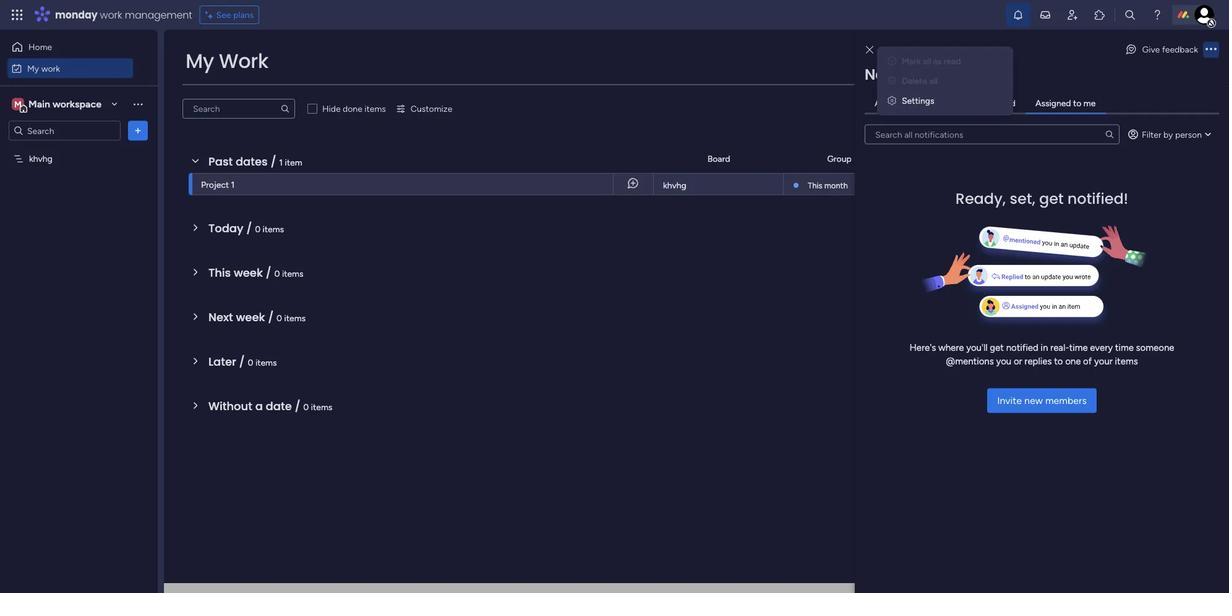 Task type: describe. For each thing, give the bounding box(es) containing it.
and
[[1107, 89, 1121, 99]]

you'd
[[1152, 89, 1173, 99]]

apps image
[[1094, 9, 1106, 21]]

hide done items
[[322, 104, 386, 114]]

my for my work
[[186, 47, 214, 75]]

/ right "today"
[[246, 221, 252, 236]]

see plans
[[216, 10, 254, 20]]

new
[[1024, 395, 1043, 407]]

home
[[28, 42, 52, 52]]

person
[[1175, 129, 1202, 140]]

every
[[1090, 342, 1113, 354]]

items inside the without a date / 0 items
[[311, 402, 332, 413]]

was
[[956, 98, 972, 109]]

customize my work
[[1007, 63, 1104, 77]]

plans
[[233, 10, 254, 20]]

2 horizontal spatial my
[[1062, 63, 1076, 77]]

items inside here's where you'll get notified in real-time every time someone @mentions you or replies to one of your items
[[1115, 356, 1138, 367]]

/ up 'next week / 0 items'
[[266, 265, 271, 281]]

my work button
[[7, 58, 133, 78]]

2 horizontal spatial to
[[1190, 89, 1199, 99]]

inbox image
[[1039, 9, 1052, 21]]

someone
[[1136, 342, 1174, 354]]

it
[[1119, 180, 1125, 190]]

/ left "item" at the left of the page
[[271, 154, 276, 169]]

customize for customize my work
[[1007, 63, 1059, 77]]

delete all menu item
[[882, 71, 1008, 91]]

0 vertical spatial get
[[1039, 188, 1064, 209]]

one
[[1065, 356, 1081, 367]]

unread
[[904, 98, 932, 109]]

dialog containing notifications
[[855, 30, 1229, 594]]

items inside this week / 0 items
[[282, 268, 303, 279]]

date
[[1002, 207, 1020, 217]]

this for week
[[208, 265, 231, 281]]

customize button
[[391, 99, 457, 119]]

read
[[944, 56, 961, 66]]

project
[[201, 179, 229, 190]]

replies
[[1025, 356, 1052, 367]]

see
[[216, 10, 231, 20]]

notifications image
[[1012, 9, 1024, 21]]

like
[[1175, 89, 1188, 99]]

main
[[28, 98, 50, 110]]

am
[[1042, 179, 1055, 189]]

done
[[343, 104, 362, 114]]

give
[[1142, 44, 1160, 55]]

workspace
[[53, 98, 101, 110]]

as
[[933, 56, 942, 66]]

here's where you'll get notified in real-time every time someone @mentions you or replies to one of your items
[[910, 342, 1174, 367]]

board
[[707, 154, 730, 164]]

dapulse admin menu image
[[888, 96, 896, 106]]

where
[[938, 342, 964, 354]]

0 horizontal spatial work
[[219, 47, 269, 75]]

you
[[996, 356, 1011, 367]]

none search field search all notifications
[[865, 125, 1120, 144]]

management
[[125, 8, 192, 22]]

assigned to me
[[1035, 98, 1096, 109]]

2 time from the left
[[1115, 342, 1134, 354]]

you'll
[[966, 342, 988, 354]]

all for mark
[[923, 56, 931, 66]]

column for priority column
[[1032, 238, 1062, 248]]

15,
[[1007, 179, 1016, 189]]

your
[[1094, 356, 1113, 367]]

Search all notifications search field
[[865, 125, 1120, 144]]

dates
[[236, 154, 268, 169]]

main workspace
[[28, 98, 101, 110]]

see plans button
[[200, 6, 259, 24]]

later
[[208, 354, 236, 370]]

mark
[[902, 56, 921, 66]]

settings
[[902, 96, 934, 106]]

week for this
[[234, 265, 263, 281]]

give feedback
[[1142, 44, 1198, 55]]

column for date column
[[1023, 207, 1053, 217]]

date column
[[1002, 207, 1053, 217]]

filter
[[1142, 129, 1161, 140]]

later / 0 items
[[208, 354, 277, 370]]

by
[[1164, 129, 1173, 140]]

all
[[875, 98, 884, 109]]

this month
[[808, 181, 848, 191]]

delete
[[902, 76, 927, 86]]

of
[[1083, 356, 1092, 367]]

choose
[[995, 89, 1025, 99]]

0 inside later / 0 items
[[248, 358, 253, 368]]

khvhg link
[[661, 174, 776, 196]]

notified
[[1006, 342, 1038, 354]]

gary orlando image
[[1194, 5, 1214, 25]]

this week / 0 items
[[208, 265, 303, 281]]

past dates / 1 item
[[208, 154, 302, 169]]

khvhg inside list box
[[29, 154, 52, 164]]

filter by person button
[[1122, 125, 1219, 144]]

in
[[1041, 342, 1048, 354]]

main content containing past dates /
[[164, 30, 1229, 594]]

09:00
[[1018, 179, 1040, 189]]

0 inside this week / 0 items
[[274, 268, 280, 279]]

all for delete
[[929, 76, 938, 86]]

1 inside past dates / 1 item
[[279, 157, 283, 168]]

next week / 0 items
[[208, 310, 306, 325]]

work inside main content
[[1079, 63, 1104, 77]]

without
[[208, 399, 252, 414]]

past
[[208, 154, 233, 169]]

work for my
[[41, 63, 60, 74]]

workspace image
[[12, 97, 24, 111]]

my work
[[27, 63, 60, 74]]

on
[[1107, 180, 1117, 190]]

mark all as read
[[902, 56, 961, 66]]

real-
[[1050, 342, 1069, 354]]

/ right later
[[239, 354, 245, 370]]



Task type: locate. For each thing, give the bounding box(es) containing it.
week down today / 0 items
[[234, 265, 263, 281]]

items
[[365, 104, 386, 114], [263, 224, 284, 234], [282, 268, 303, 279], [284, 313, 306, 324], [1115, 356, 1138, 367], [255, 358, 277, 368], [311, 402, 332, 413]]

work up columns
[[1079, 63, 1104, 77]]

1 vertical spatial none search field
[[865, 125, 1120, 144]]

0 vertical spatial search image
[[280, 104, 290, 114]]

nov
[[990, 179, 1005, 189]]

0 vertical spatial column
[[1023, 207, 1053, 217]]

0 horizontal spatial time
[[1069, 342, 1088, 354]]

people
[[1124, 89, 1150, 99]]

my work
[[186, 47, 269, 75]]

0 horizontal spatial 1
[[231, 179, 235, 190]]

column right 'priority'
[[1032, 238, 1062, 248]]

project 1
[[201, 179, 235, 190]]

boards,
[[1042, 89, 1070, 99]]

main content
[[164, 30, 1229, 594]]

search image
[[280, 104, 290, 114], [1105, 130, 1115, 139]]

1 left "item" at the left of the page
[[279, 157, 283, 168]]

1 horizontal spatial to
[[1073, 98, 1081, 109]]

items down this week / 0 items
[[284, 313, 306, 324]]

/ down this week / 0 items
[[268, 310, 274, 325]]

1 horizontal spatial search image
[[1105, 130, 1115, 139]]

items inside today / 0 items
[[263, 224, 284, 234]]

0 horizontal spatial customize
[[411, 104, 452, 114]]

this
[[808, 181, 822, 191], [208, 265, 231, 281]]

None search field
[[182, 99, 295, 119], [865, 125, 1120, 144]]

help image
[[1151, 9, 1164, 21]]

1 horizontal spatial my
[[186, 47, 214, 75]]

options image right 'feedback'
[[1206, 45, 1217, 54]]

invite
[[997, 395, 1022, 407]]

0 vertical spatial none search field
[[182, 99, 295, 119]]

working
[[1073, 180, 1105, 190]]

1 horizontal spatial none search field
[[865, 125, 1120, 144]]

my down home
[[27, 63, 39, 74]]

ready,
[[956, 188, 1006, 209]]

all inside menu item
[[929, 76, 938, 86]]

1 horizontal spatial work
[[1079, 63, 1104, 77]]

select product image
[[11, 9, 24, 21]]

1 vertical spatial all
[[929, 76, 938, 86]]

get inside here's where you'll get notified in real-time every time someone @mentions you or replies to one of your items
[[990, 342, 1004, 354]]

0 inside 'next week / 0 items'
[[277, 313, 282, 324]]

0 inside today / 0 items
[[255, 224, 260, 234]]

khvhg list box
[[0, 146, 158, 336]]

next
[[208, 310, 233, 325]]

options image down workspace options 'icon'
[[132, 125, 144, 137]]

1 vertical spatial work
[[41, 63, 60, 74]]

i
[[952, 98, 954, 109]]

my
[[186, 47, 214, 75], [1062, 63, 1076, 77], [27, 63, 39, 74]]

members
[[1045, 395, 1087, 407]]

search image inside filter dashboard by text search box
[[280, 104, 290, 114]]

week
[[234, 265, 263, 281], [236, 310, 265, 325]]

items up this week / 0 items
[[263, 224, 284, 234]]

filter by person
[[1142, 129, 1202, 140]]

all left as
[[923, 56, 931, 66]]

m
[[14, 99, 22, 109]]

customize inside customize button
[[411, 104, 452, 114]]

1 vertical spatial 1
[[231, 179, 235, 190]]

choose the boards, columns and people you'd like to see
[[995, 89, 1214, 99]]

group
[[827, 154, 852, 164]]

1 horizontal spatial khvhg
[[663, 180, 687, 191]]

priority
[[1002, 238, 1030, 248]]

none search field down my work
[[182, 99, 295, 119]]

this left month on the right top of page
[[808, 181, 822, 191]]

Filter dashboard by text search field
[[182, 99, 295, 119]]

working on it
[[1073, 180, 1125, 190]]

1 vertical spatial search image
[[1105, 130, 1115, 139]]

columns
[[1072, 89, 1105, 99]]

this up the next
[[208, 265, 231, 281]]

items right date
[[311, 402, 332, 413]]

to inside here's where you'll get notified in real-time every time someone @mentions you or replies to one of your items
[[1054, 356, 1063, 367]]

this for month
[[808, 181, 822, 191]]

workspace selection element
[[12, 97, 103, 113]]

nov 15, 09:00 am
[[990, 179, 1055, 189]]

0 inside the without a date / 0 items
[[303, 402, 309, 413]]

options image
[[1206, 45, 1217, 54], [132, 125, 144, 137]]

0 horizontal spatial to
[[1054, 356, 1063, 367]]

today
[[208, 221, 243, 236]]

1 vertical spatial this
[[208, 265, 231, 281]]

Search in workspace field
[[26, 124, 103, 138]]

see
[[1201, 89, 1214, 99]]

0 vertical spatial this
[[808, 181, 822, 191]]

give feedback button
[[1120, 40, 1203, 59]]

date
[[266, 399, 292, 414]]

set,
[[1010, 188, 1035, 209]]

0 vertical spatial all
[[923, 56, 931, 66]]

0 horizontal spatial get
[[990, 342, 1004, 354]]

mark all as read menu item
[[882, 51, 1008, 71]]

to right 'like'
[[1190, 89, 1199, 99]]

month
[[824, 181, 848, 191]]

my for my work
[[27, 63, 39, 74]]

to left me
[[1073, 98, 1081, 109]]

priority column
[[1002, 238, 1062, 248]]

dialog
[[855, 30, 1229, 594]]

/ right date
[[295, 399, 300, 414]]

1 time from the left
[[1069, 342, 1088, 354]]

0 vertical spatial week
[[234, 265, 263, 281]]

items right later
[[255, 358, 277, 368]]

boards
[[1002, 145, 1029, 156]]

work right monday
[[100, 8, 122, 22]]

none search field filter dashboard by text
[[182, 99, 295, 119]]

time up one
[[1069, 342, 1088, 354]]

or
[[1014, 356, 1022, 367]]

my inside my work button
[[27, 63, 39, 74]]

my up boards,
[[1062, 63, 1076, 77]]

people
[[1002, 114, 1029, 125]]

invite new members
[[997, 395, 1087, 407]]

1 vertical spatial khvhg
[[663, 180, 687, 191]]

items right the done
[[365, 104, 386, 114]]

work inside button
[[41, 63, 60, 74]]

1 horizontal spatial customize
[[1007, 63, 1059, 77]]

0 down this week / 0 items
[[277, 313, 282, 324]]

khvhg
[[29, 154, 52, 164], [663, 180, 687, 191]]

items up 'next week / 0 items'
[[282, 268, 303, 279]]

customize for customize
[[411, 104, 452, 114]]

column right date
[[1023, 207, 1053, 217]]

item
[[285, 157, 302, 168]]

1 vertical spatial column
[[1032, 238, 1062, 248]]

time right every
[[1115, 342, 1134, 354]]

0 right date
[[303, 402, 309, 413]]

0 vertical spatial options image
[[1206, 45, 1217, 54]]

search everything image
[[1124, 9, 1136, 21]]

assigned
[[1035, 98, 1071, 109]]

column
[[1023, 207, 1053, 217], [1032, 238, 1062, 248]]

1 horizontal spatial get
[[1039, 188, 1064, 209]]

0 horizontal spatial work
[[41, 63, 60, 74]]

0 right later
[[248, 358, 253, 368]]

0 vertical spatial work
[[100, 8, 122, 22]]

0 horizontal spatial none search field
[[182, 99, 295, 119]]

khvhg inside main content
[[663, 180, 687, 191]]

ready, set, get notified!
[[956, 188, 1128, 209]]

1 vertical spatial get
[[990, 342, 1004, 354]]

items inside later / 0 items
[[255, 358, 277, 368]]

get
[[1039, 188, 1064, 209], [990, 342, 1004, 354]]

1 vertical spatial customize
[[411, 104, 452, 114]]

0 horizontal spatial this
[[208, 265, 231, 281]]

1 horizontal spatial options image
[[1206, 45, 1217, 54]]

to
[[1190, 89, 1199, 99], [1073, 98, 1081, 109], [1054, 356, 1063, 367]]

work down plans
[[219, 47, 269, 75]]

0 up 'next week / 0 items'
[[274, 268, 280, 279]]

monday
[[55, 8, 97, 22]]

week right the next
[[236, 310, 265, 325]]

1 horizontal spatial work
[[100, 8, 122, 22]]

search image inside search box
[[1105, 130, 1115, 139]]

1 horizontal spatial 1
[[279, 157, 283, 168]]

get right set,
[[1039, 188, 1064, 209]]

mentioned
[[974, 98, 1016, 109]]

get up 'you'
[[990, 342, 1004, 354]]

0 vertical spatial 1
[[279, 157, 283, 168]]

search image for filter dashboard by text search box
[[280, 104, 290, 114]]

home button
[[7, 37, 133, 57]]

notifications
[[865, 64, 959, 85]]

without a date / 0 items
[[208, 399, 332, 414]]

0 horizontal spatial my
[[27, 63, 39, 74]]

v2 mark as read image
[[888, 56, 896, 66]]

option
[[0, 148, 158, 150]]

delete all
[[902, 76, 938, 86]]

hide
[[322, 104, 341, 114]]

search image left hide
[[280, 104, 290, 114]]

time
[[1069, 342, 1088, 354], [1115, 342, 1134, 354]]

all right delete
[[929, 76, 938, 86]]

feedback
[[1162, 44, 1198, 55]]

week for next
[[236, 310, 265, 325]]

search image down and
[[1105, 130, 1115, 139]]

1 horizontal spatial time
[[1115, 342, 1134, 354]]

0 vertical spatial customize
[[1007, 63, 1059, 77]]

0 horizontal spatial options image
[[132, 125, 144, 137]]

invite members image
[[1066, 9, 1079, 21]]

all inside menu item
[[923, 56, 931, 66]]

the
[[1027, 89, 1040, 99]]

0 right "today"
[[255, 224, 260, 234]]

work
[[219, 47, 269, 75], [1079, 63, 1104, 77]]

search image for search all notifications search box
[[1105, 130, 1115, 139]]

@mentions
[[946, 356, 994, 367]]

monday work management
[[55, 8, 192, 22]]

notified!
[[1068, 188, 1128, 209]]

me
[[1084, 98, 1096, 109]]

items inside 'next week / 0 items'
[[284, 313, 306, 324]]

i was mentioned
[[952, 98, 1016, 109]]

1 right "project"
[[231, 179, 235, 190]]

1 vertical spatial options image
[[132, 125, 144, 137]]

0 vertical spatial khvhg
[[29, 154, 52, 164]]

1 horizontal spatial this
[[808, 181, 822, 191]]

today / 0 items
[[208, 221, 284, 236]]

workspace options image
[[132, 98, 144, 110]]

my down see plans "button"
[[186, 47, 214, 75]]

work down home
[[41, 63, 60, 74]]

0 horizontal spatial search image
[[280, 104, 290, 114]]

a
[[255, 399, 263, 414]]

0 horizontal spatial khvhg
[[29, 154, 52, 164]]

none search field up boards
[[865, 125, 1120, 144]]

items right your
[[1115, 356, 1138, 367]]

to down real-
[[1054, 356, 1063, 367]]

work for monday
[[100, 8, 122, 22]]

1 vertical spatial week
[[236, 310, 265, 325]]

1
[[279, 157, 283, 168], [231, 179, 235, 190]]

/
[[271, 154, 276, 169], [246, 221, 252, 236], [266, 265, 271, 281], [268, 310, 274, 325], [239, 354, 245, 370], [295, 399, 300, 414]]

v2 delete line image
[[888, 76, 896, 86]]



Task type: vqa. For each thing, say whether or not it's contained in the screenshot.
Date Column's Column
yes



